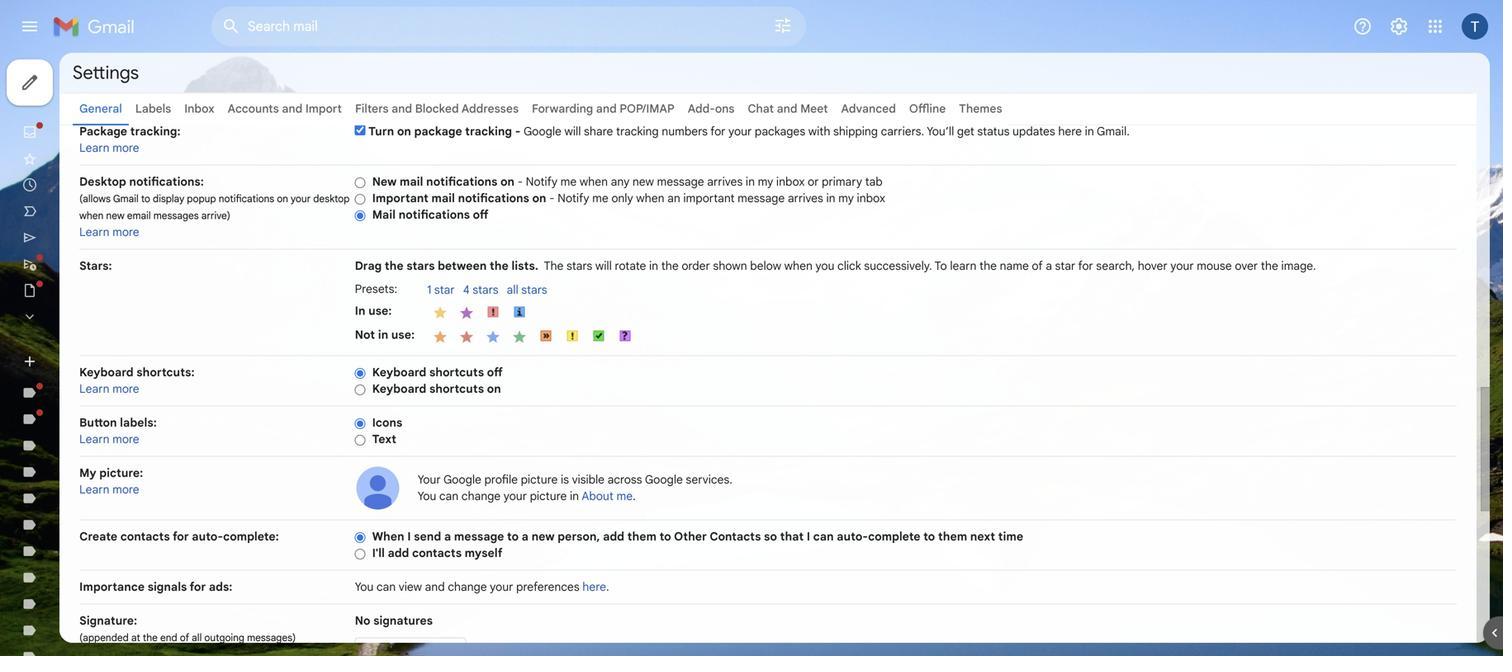 Task type: locate. For each thing, give the bounding box(es) containing it.
(allows
[[79, 193, 111, 205]]

auto- right that on the bottom of page
[[837, 530, 868, 544]]

google down the forwarding
[[524, 124, 562, 139]]

1 vertical spatial all
[[192, 632, 202, 645]]

shortcuts
[[430, 366, 484, 380], [430, 382, 484, 397]]

no signatures
[[355, 614, 433, 629]]

off up keyboard shortcuts on on the bottom of the page
[[487, 366, 503, 380]]

new down gmail
[[106, 210, 125, 222]]

inbox down tab
[[857, 191, 886, 206]]

me inside your google profile picture is visible across google services. you can change your picture in about me .
[[617, 490, 633, 504]]

of right end
[[180, 632, 189, 645]]

1 horizontal spatial add
[[603, 530, 625, 544]]

0 vertical spatial .
[[633, 490, 636, 504]]

5 more from the top
[[112, 483, 139, 497]]

will
[[565, 124, 581, 139], [596, 259, 612, 273]]

1 vertical spatial -
[[518, 175, 523, 189]]

1 horizontal spatial all
[[507, 283, 519, 297]]

0 vertical spatial mail
[[400, 175, 423, 189]]

0 vertical spatial me
[[561, 175, 577, 189]]

1 horizontal spatial you
[[418, 490, 437, 504]]

labels link
[[135, 102, 171, 116]]

1 vertical spatial notify
[[558, 191, 590, 206]]

add down when
[[388, 547, 409, 561]]

off for mail notifications off
[[473, 208, 489, 222]]

notify left only
[[558, 191, 590, 206]]

.
[[633, 490, 636, 504], [606, 580, 609, 595]]

shortcuts for on
[[430, 382, 484, 397]]

When I send a message to a new person, add them to Other Contacts so that I can auto-complete to them next time radio
[[355, 532, 366, 544]]

1 vertical spatial add
[[388, 547, 409, 561]]

0 vertical spatial star
[[1056, 259, 1076, 273]]

over
[[1235, 259, 1258, 273]]

1 shortcuts from the top
[[430, 366, 484, 380]]

preferences
[[516, 580, 580, 595]]

to down profile on the left of the page
[[507, 530, 519, 544]]

add-
[[688, 102, 715, 116]]

when left you
[[785, 259, 813, 273]]

0 horizontal spatial star
[[434, 283, 455, 297]]

2 horizontal spatial me
[[617, 490, 633, 504]]

None search field
[[212, 7, 806, 46]]

mail up important
[[400, 175, 423, 189]]

0 vertical spatial can
[[439, 490, 459, 504]]

learn for my
[[79, 483, 109, 497]]

1 horizontal spatial star
[[1056, 259, 1076, 273]]

below
[[750, 259, 782, 273]]

1 learn more link from the top
[[79, 141, 139, 155]]

more up labels:
[[112, 382, 139, 397]]

blocked
[[415, 102, 459, 116]]

0 horizontal spatial new
[[106, 210, 125, 222]]

new up the important mail notifications on - notify me only when an important message arrives in my inbox
[[633, 175, 654, 189]]

4 learn more link from the top
[[79, 433, 139, 447]]

filters
[[355, 102, 389, 116]]

4 more from the top
[[112, 433, 139, 447]]

my down primary
[[839, 191, 854, 206]]

outgoing
[[204, 632, 245, 645]]

an
[[668, 191, 681, 206]]

any
[[611, 175, 630, 189]]

3 learn from the top
[[79, 382, 109, 397]]

contacts right create
[[120, 530, 170, 544]]

1 horizontal spatial i
[[807, 530, 811, 544]]

0 horizontal spatial my
[[758, 175, 774, 189]]

the inside signature: (appended at the end of all outgoing messages)
[[143, 632, 158, 645]]

auto- up ads:
[[192, 530, 223, 544]]

learn more link down button
[[79, 433, 139, 447]]

0 horizontal spatial all
[[192, 632, 202, 645]]

learn inside desktop notifications: (allows gmail to display popup notifications on your desktop when new email messages arrive) learn more
[[79, 225, 109, 240]]

Mail notifications off radio
[[355, 210, 366, 222]]

general
[[79, 102, 122, 116]]

services.
[[686, 473, 733, 487]]

google
[[524, 124, 562, 139], [444, 473, 482, 487], [645, 473, 683, 487]]

me left any
[[561, 175, 577, 189]]

chat and meet link
[[748, 102, 828, 116]]

I'll add contacts myself radio
[[355, 548, 366, 561]]

all down lists.
[[507, 283, 519, 297]]

5 learn from the top
[[79, 483, 109, 497]]

None checkbox
[[355, 125, 366, 135]]

themes
[[959, 102, 1003, 116]]

when left an at the top left
[[636, 191, 665, 206]]

learn for keyboard
[[79, 382, 109, 397]]

inbox
[[777, 175, 805, 189], [857, 191, 886, 206]]

1 vertical spatial contacts
[[412, 547, 462, 561]]

status
[[978, 124, 1010, 139]]

you can view and change your preferences here .
[[355, 580, 609, 595]]

1 vertical spatial use:
[[391, 328, 415, 342]]

me left only
[[592, 191, 609, 206]]

1 vertical spatial of
[[180, 632, 189, 645]]

accounts
[[228, 102, 279, 116]]

notifications:
[[129, 175, 204, 189]]

learn down button
[[79, 433, 109, 447]]

0 horizontal spatial auto-
[[192, 530, 223, 544]]

5 learn more link from the top
[[79, 483, 139, 497]]

here right preferences
[[583, 580, 606, 595]]

more down package
[[112, 141, 139, 155]]

star
[[1056, 259, 1076, 273], [434, 283, 455, 297]]

add right person,
[[603, 530, 625, 544]]

keyboard up button
[[79, 366, 134, 380]]

picture left is
[[521, 473, 558, 487]]

0 horizontal spatial tracking
[[465, 124, 512, 139]]

desktop notifications: (allows gmail to display popup notifications on your desktop when new email messages arrive) learn more
[[79, 175, 350, 240]]

mail notifications off
[[372, 208, 489, 222]]

settings
[[73, 61, 139, 84]]

your down ons
[[729, 124, 752, 139]]

more inside button labels: learn more
[[112, 433, 139, 447]]

messages)
[[247, 632, 296, 645]]

2 more from the top
[[112, 225, 139, 240]]

email
[[127, 210, 151, 222]]

learn down my
[[79, 483, 109, 497]]

google right across
[[645, 473, 683, 487]]

1 vertical spatial new
[[106, 210, 125, 222]]

on down keyboard shortcuts off
[[487, 382, 501, 397]]

messages
[[153, 210, 199, 222]]

1 vertical spatial arrives
[[788, 191, 824, 206]]

chat and meet
[[748, 102, 828, 116]]

New mail notifications on radio
[[355, 177, 366, 189]]

more inside desktop notifications: (allows gmail to display popup notifications on your desktop when new email messages arrive) learn more
[[112, 225, 139, 240]]

will down the forwarding
[[565, 124, 581, 139]]

offline
[[910, 102, 946, 116]]

i
[[407, 530, 411, 544], [807, 530, 811, 544]]

0 vertical spatial use:
[[369, 304, 392, 319]]

on down addresses
[[501, 175, 515, 189]]

learn inside package tracking: learn more
[[79, 141, 109, 155]]

updates
[[1013, 124, 1056, 139]]

them
[[628, 530, 657, 544], [938, 530, 968, 544]]

them left the other on the left
[[628, 530, 657, 544]]

in down primary
[[827, 191, 836, 206]]

turn on package tracking - google will share tracking numbers for your packages with shipping carriers. you'll get status updates here in gmail.
[[369, 124, 1130, 139]]

main menu image
[[20, 17, 40, 36]]

notify for notify me only when an important message arrives in my inbox
[[558, 191, 590, 206]]

1 horizontal spatial me
[[592, 191, 609, 206]]

0 vertical spatial -
[[515, 124, 521, 139]]

0 horizontal spatial mail
[[400, 175, 423, 189]]

change
[[462, 490, 501, 504], [448, 580, 487, 595]]

1 horizontal spatial them
[[938, 530, 968, 544]]

all stars link
[[507, 283, 556, 299]]

0 horizontal spatial message
[[454, 530, 504, 544]]

learn more link
[[79, 141, 139, 155], [79, 225, 139, 240], [79, 382, 139, 397], [79, 433, 139, 447], [79, 483, 139, 497]]

message
[[657, 175, 704, 189], [738, 191, 785, 206], [454, 530, 504, 544]]

gmail image
[[53, 10, 143, 43]]

1 vertical spatial message
[[738, 191, 785, 206]]

learn more link for package
[[79, 141, 139, 155]]

with
[[809, 124, 831, 139]]

the right at
[[143, 632, 158, 645]]

a up 'i'll add contacts myself'
[[444, 530, 451, 544]]

1 learn from the top
[[79, 141, 109, 155]]

0 vertical spatial inbox
[[777, 175, 805, 189]]

that
[[780, 530, 804, 544]]

more for picture:
[[112, 483, 139, 497]]

package
[[79, 124, 127, 139]]

1 vertical spatial here
[[583, 580, 606, 595]]

settings image
[[1390, 17, 1410, 36]]

0 horizontal spatial inbox
[[777, 175, 805, 189]]

important
[[684, 191, 735, 206]]

2 vertical spatial me
[[617, 490, 633, 504]]

not
[[355, 328, 375, 342]]

more inside package tracking: learn more
[[112, 141, 139, 155]]

0 horizontal spatial a
[[444, 530, 451, 544]]

1 horizontal spatial here
[[1059, 124, 1082, 139]]

complete:
[[223, 530, 279, 544]]

gmail
[[113, 193, 139, 205]]

more down email
[[112, 225, 139, 240]]

1 star 4 stars all stars
[[427, 283, 547, 297]]

when left any
[[580, 175, 608, 189]]

star left search,
[[1056, 259, 1076, 273]]

3 learn more link from the top
[[79, 382, 139, 397]]

2 horizontal spatial message
[[738, 191, 785, 206]]

shortcuts for off
[[430, 366, 484, 380]]

0 vertical spatial you
[[418, 490, 437, 504]]

1 horizontal spatial mail
[[432, 191, 455, 206]]

view
[[399, 580, 422, 595]]

0 vertical spatial my
[[758, 175, 774, 189]]

1 horizontal spatial .
[[633, 490, 636, 504]]

0 horizontal spatial add
[[388, 547, 409, 561]]

your
[[729, 124, 752, 139], [291, 193, 311, 205], [1171, 259, 1194, 273], [504, 490, 527, 504], [490, 580, 513, 595]]

use: right not
[[391, 328, 415, 342]]

0 vertical spatial notify
[[526, 175, 558, 189]]

keyboard inside keyboard shortcuts: learn more
[[79, 366, 134, 380]]

0 horizontal spatial them
[[628, 530, 657, 544]]

stars up 1
[[407, 259, 435, 273]]

0 vertical spatial off
[[473, 208, 489, 222]]

1 horizontal spatial auto-
[[837, 530, 868, 544]]

2 vertical spatial new
[[532, 530, 555, 544]]

more inside my picture: learn more
[[112, 483, 139, 497]]

package tracking: learn more
[[79, 124, 181, 155]]

the right over
[[1261, 259, 1279, 273]]

here right updates
[[1059, 124, 1082, 139]]

them left next
[[938, 530, 968, 544]]

1 horizontal spatial arrives
[[788, 191, 824, 206]]

arrives up important
[[707, 175, 743, 189]]

star right 1
[[434, 283, 455, 297]]

i right that on the bottom of page
[[807, 530, 811, 544]]

Keyboard shortcuts off radio
[[355, 368, 366, 380]]

mail for important
[[432, 191, 455, 206]]

more down labels:
[[112, 433, 139, 447]]

1 vertical spatial off
[[487, 366, 503, 380]]

2 them from the left
[[938, 530, 968, 544]]

1 horizontal spatial will
[[596, 259, 612, 273]]

arrives down or
[[788, 191, 824, 206]]

presets:
[[355, 282, 398, 297]]

4 learn from the top
[[79, 433, 109, 447]]

shortcuts:
[[137, 366, 195, 380]]

3 more from the top
[[112, 382, 139, 397]]

0 horizontal spatial can
[[377, 580, 396, 595]]

my left or
[[758, 175, 774, 189]]

i left send
[[407, 530, 411, 544]]

1 vertical spatial can
[[814, 530, 834, 544]]

. down across
[[633, 490, 636, 504]]

can down your
[[439, 490, 459, 504]]

all inside signature: (appended at the end of all outgoing messages)
[[192, 632, 202, 645]]

Search mail text field
[[248, 18, 727, 35]]

0 horizontal spatial you
[[355, 580, 374, 595]]

1 vertical spatial will
[[596, 259, 612, 273]]

in down visible
[[570, 490, 579, 504]]

navigation
[[0, 53, 198, 657]]

desktop
[[313, 193, 350, 205]]

0 vertical spatial message
[[657, 175, 704, 189]]

1 horizontal spatial my
[[839, 191, 854, 206]]

keyboard right keyboard shortcuts off radio
[[372, 366, 427, 380]]

can
[[439, 490, 459, 504], [814, 530, 834, 544], [377, 580, 396, 595]]

1 more from the top
[[112, 141, 139, 155]]

0 vertical spatial shortcuts
[[430, 366, 484, 380]]

display
[[153, 193, 184, 205]]

picture:
[[99, 466, 143, 481]]

1 vertical spatial mail
[[432, 191, 455, 206]]

stars down lists.
[[522, 283, 547, 297]]

labels:
[[120, 416, 157, 430]]

share
[[584, 124, 613, 139]]

of right name
[[1032, 259, 1043, 273]]

learn down package
[[79, 141, 109, 155]]

on left desktop
[[277, 193, 288, 205]]

learn more link down email
[[79, 225, 139, 240]]

learn more link for keyboard
[[79, 382, 139, 397]]

learn inside button labels: learn more
[[79, 433, 109, 447]]

change down myself
[[448, 580, 487, 595]]

2 shortcuts from the top
[[430, 382, 484, 397]]

i'll add contacts myself
[[372, 547, 503, 561]]

shortcuts up keyboard shortcuts on on the bottom of the page
[[430, 366, 484, 380]]

0 horizontal spatial i
[[407, 530, 411, 544]]

and up packages
[[777, 102, 798, 116]]

shortcuts down keyboard shortcuts off
[[430, 382, 484, 397]]

1 vertical spatial shortcuts
[[430, 382, 484, 397]]

your left desktop
[[291, 193, 311, 205]]

turn
[[369, 124, 394, 139]]

search mail image
[[216, 12, 246, 41]]

use: right in
[[369, 304, 392, 319]]

more down 'picture:'
[[112, 483, 139, 497]]

in right rotate on the left of the page
[[649, 259, 659, 273]]

keyboard up icons
[[372, 382, 427, 397]]

you down your
[[418, 490, 437, 504]]

1 vertical spatial picture
[[530, 490, 567, 504]]

1 horizontal spatial of
[[1032, 259, 1043, 273]]

successively.
[[864, 259, 932, 273]]

more inside keyboard shortcuts: learn more
[[112, 382, 139, 397]]

accounts and import link
[[228, 102, 342, 116]]

and for accounts
[[282, 102, 303, 116]]

and for filters
[[392, 102, 412, 116]]

Important mail notifications on radio
[[355, 193, 366, 206]]

1 tracking from the left
[[465, 124, 512, 139]]

1 horizontal spatial tracking
[[616, 124, 659, 139]]

you inside your google profile picture is visible across google services. you can change your picture in about me .
[[418, 490, 437, 504]]

in left gmail.
[[1085, 124, 1095, 139]]

drag
[[355, 259, 382, 273]]

for left search,
[[1079, 259, 1094, 273]]

2 learn from the top
[[79, 225, 109, 240]]

mail for new
[[400, 175, 423, 189]]

contacts down send
[[412, 547, 462, 561]]

new inside desktop notifications: (allows gmail to display popup notifications on your desktop when new email messages arrive) learn more
[[106, 210, 125, 222]]

0 vertical spatial change
[[462, 490, 501, 504]]

-
[[515, 124, 521, 139], [518, 175, 523, 189], [549, 191, 555, 206]]

learn inside keyboard shortcuts: learn more
[[79, 382, 109, 397]]

a left person,
[[522, 530, 529, 544]]

me down across
[[617, 490, 633, 504]]

the left lists.
[[490, 259, 509, 273]]

0 vertical spatial will
[[565, 124, 581, 139]]

arrives
[[707, 175, 743, 189], [788, 191, 824, 206]]

learn more link down 'picture:'
[[79, 483, 139, 497]]

picture
[[521, 473, 558, 487], [530, 490, 567, 504]]

0 horizontal spatial me
[[561, 175, 577, 189]]

more
[[112, 141, 139, 155], [112, 225, 139, 240], [112, 382, 139, 397], [112, 433, 139, 447], [112, 483, 139, 497]]

1 vertical spatial me
[[592, 191, 609, 206]]

1 horizontal spatial can
[[439, 490, 459, 504]]

your down profile on the left of the page
[[504, 490, 527, 504]]

and for chat
[[777, 102, 798, 116]]

use:
[[369, 304, 392, 319], [391, 328, 415, 342]]

0 horizontal spatial contacts
[[120, 530, 170, 544]]

to left the other on the left
[[660, 530, 672, 544]]

learn up button
[[79, 382, 109, 397]]

0 vertical spatial new
[[633, 175, 654, 189]]

0 vertical spatial arrives
[[707, 175, 743, 189]]

the
[[385, 259, 404, 273], [490, 259, 509, 273], [662, 259, 679, 273], [980, 259, 997, 273], [1261, 259, 1279, 273], [143, 632, 158, 645]]

1 horizontal spatial new
[[532, 530, 555, 544]]

mail up the mail notifications off
[[432, 191, 455, 206]]

learn inside my picture: learn more
[[79, 483, 109, 497]]

change down profile on the left of the page
[[462, 490, 501, 504]]

1 them from the left
[[628, 530, 657, 544]]

of inside signature: (appended at the end of all outgoing messages)
[[180, 632, 189, 645]]

off
[[473, 208, 489, 222], [487, 366, 503, 380]]

inbox
[[184, 102, 215, 116]]

off up between
[[473, 208, 489, 222]]

can left 'view'
[[377, 580, 396, 595]]

google right your
[[444, 473, 482, 487]]

ads:
[[209, 580, 233, 595]]

can right that on the bottom of page
[[814, 530, 834, 544]]

signatures
[[374, 614, 433, 629]]

0 vertical spatial picture
[[521, 473, 558, 487]]

mail
[[400, 175, 423, 189], [432, 191, 455, 206]]

learn
[[79, 141, 109, 155], [79, 225, 109, 240], [79, 382, 109, 397], [79, 433, 109, 447], [79, 483, 109, 497]]

2 i from the left
[[807, 530, 811, 544]]



Task type: describe. For each thing, give the bounding box(es) containing it.
1 vertical spatial inbox
[[857, 191, 886, 206]]

only
[[612, 191, 633, 206]]

hover
[[1138, 259, 1168, 273]]

in use:
[[355, 304, 392, 319]]

my picture: learn more
[[79, 466, 143, 497]]

to inside desktop notifications: (allows gmail to display popup notifications on your desktop when new email messages arrive) learn more
[[141, 193, 150, 205]]

importance
[[79, 580, 145, 595]]

or
[[808, 175, 819, 189]]

learn for button
[[79, 433, 109, 447]]

mail
[[372, 208, 396, 222]]

addresses
[[462, 102, 519, 116]]

click
[[838, 259, 862, 273]]

next
[[971, 530, 996, 544]]

keyboard shortcuts: learn more
[[79, 366, 195, 397]]

when i send a message to a new person, add them to other contacts so that i can auto-complete to them next time
[[372, 530, 1024, 544]]

send
[[414, 530, 441, 544]]

keyboard for keyboard shortcuts on
[[372, 382, 427, 397]]

button labels: learn more
[[79, 416, 157, 447]]

can inside your google profile picture is visible across google services. you can change your picture in about me .
[[439, 490, 459, 504]]

order
[[682, 259, 710, 273]]

here link
[[583, 580, 606, 595]]

keyboard for keyboard shortcuts off
[[372, 366, 427, 380]]

(appended
[[79, 632, 129, 645]]

your down myself
[[490, 580, 513, 595]]

filters and blocked addresses link
[[355, 102, 519, 116]]

1 vertical spatial star
[[434, 283, 455, 297]]

0 horizontal spatial google
[[444, 473, 482, 487]]

in right not
[[378, 328, 388, 342]]

0 horizontal spatial here
[[583, 580, 606, 595]]

more for tracking:
[[112, 141, 139, 155]]

forwarding and pop/imap
[[532, 102, 675, 116]]

learn more link for my
[[79, 483, 139, 497]]

1 i from the left
[[407, 530, 411, 544]]

new mail notifications on - notify me when any new message arrives in my inbox or primary tab
[[372, 175, 883, 189]]

your right hover
[[1171, 259, 1194, 273]]

rotate
[[615, 259, 646, 273]]

1 auto- from the left
[[192, 530, 223, 544]]

0 horizontal spatial will
[[565, 124, 581, 139]]

icons
[[372, 416, 403, 430]]

1 horizontal spatial contacts
[[412, 547, 462, 561]]

image.
[[1282, 259, 1317, 273]]

name
[[1000, 259, 1029, 273]]

change inside your google profile picture is visible across google services. you can change your picture in about me .
[[462, 490, 501, 504]]

picture image
[[355, 466, 401, 512]]

0 vertical spatial all
[[507, 283, 519, 297]]

Text radio
[[355, 434, 366, 447]]

for up signals
[[173, 530, 189, 544]]

0 vertical spatial contacts
[[120, 530, 170, 544]]

1 horizontal spatial a
[[522, 530, 529, 544]]

and for forwarding
[[596, 102, 617, 116]]

package
[[414, 124, 462, 139]]

1 horizontal spatial google
[[524, 124, 562, 139]]

advanced search options image
[[767, 9, 800, 42]]

the right learn on the right top
[[980, 259, 997, 273]]

pop/imap
[[620, 102, 675, 116]]

across
[[608, 473, 642, 487]]

about me link
[[582, 490, 633, 504]]

in down turn on package tracking - google will share tracking numbers for your packages with shipping carriers. you'll get status updates here in gmail.
[[746, 175, 755, 189]]

2 vertical spatial message
[[454, 530, 504, 544]]

no
[[355, 614, 371, 629]]

on right turn on the top left
[[397, 124, 411, 139]]

carriers.
[[881, 124, 925, 139]]

support image
[[1353, 17, 1373, 36]]

- for desktop notifications:
[[518, 175, 523, 189]]

accounts and import
[[228, 102, 342, 116]]

more for labels:
[[112, 433, 139, 447]]

importance signals for ads:
[[79, 580, 233, 595]]

2 tracking from the left
[[616, 124, 659, 139]]

search,
[[1097, 259, 1135, 273]]

4 stars link
[[463, 283, 507, 299]]

important mail notifications on - notify me only when an important message arrives in my inbox
[[372, 191, 886, 206]]

desktop
[[79, 175, 126, 189]]

when
[[372, 530, 405, 544]]

important
[[372, 191, 429, 206]]

notify for notify me when any new message arrives in my inbox or primary tab
[[526, 175, 558, 189]]

filters and blocked addresses
[[355, 102, 519, 116]]

learn for package
[[79, 141, 109, 155]]

0 horizontal spatial arrives
[[707, 175, 743, 189]]

the
[[544, 259, 564, 273]]

for down ons
[[711, 124, 726, 139]]

get
[[958, 124, 975, 139]]

forwarding
[[532, 102, 593, 116]]

end
[[160, 632, 177, 645]]

for left ads:
[[190, 580, 206, 595]]

- for settings
[[515, 124, 521, 139]]

signals
[[148, 580, 187, 595]]

in inside your google profile picture is visible across google services. you can change your picture in about me .
[[570, 490, 579, 504]]

your google profile picture is visible across google services. you can change your picture in about me .
[[418, 473, 733, 504]]

is
[[561, 473, 569, 487]]

me for only
[[592, 191, 609, 206]]

packages
[[755, 124, 806, 139]]

you'll
[[927, 124, 955, 139]]

2 vertical spatial can
[[377, 580, 396, 595]]

your inside your google profile picture is visible across google services. you can change your picture in about me .
[[504, 490, 527, 504]]

advanced link
[[842, 102, 896, 116]]

off for keyboard shortcuts off
[[487, 366, 503, 380]]

2 learn more link from the top
[[79, 225, 139, 240]]

on inside desktop notifications: (allows gmail to display popup notifications on your desktop when new email messages arrive) learn more
[[277, 193, 288, 205]]

on up lists.
[[532, 191, 547, 206]]

the left order
[[662, 259, 679, 273]]

chat
[[748, 102, 774, 116]]

myself
[[465, 547, 503, 561]]

2 horizontal spatial google
[[645, 473, 683, 487]]

popup
[[187, 193, 216, 205]]

keyboard shortcuts on
[[372, 382, 501, 397]]

2 horizontal spatial can
[[814, 530, 834, 544]]

shown
[[713, 259, 747, 273]]

lists.
[[512, 259, 539, 273]]

button
[[79, 416, 117, 430]]

ons
[[715, 102, 735, 116]]

learn
[[950, 259, 977, 273]]

other
[[674, 530, 707, 544]]

the right drag
[[385, 259, 404, 273]]

1 star link
[[427, 283, 463, 299]]

you
[[816, 259, 835, 273]]

0 vertical spatial add
[[603, 530, 625, 544]]

stars right the
[[567, 259, 593, 273]]

labels
[[135, 102, 171, 116]]

your
[[418, 473, 441, 487]]

0 vertical spatial here
[[1059, 124, 1082, 139]]

more for shortcuts:
[[112, 382, 139, 397]]

to right complete
[[924, 530, 935, 544]]

0 vertical spatial of
[[1032, 259, 1043, 273]]

learn more link for button
[[79, 433, 139, 447]]

complete
[[868, 530, 921, 544]]

numbers
[[662, 124, 708, 139]]

1 vertical spatial my
[[839, 191, 854, 206]]

. inside your google profile picture is visible across google services. you can change your picture in about me .
[[633, 490, 636, 504]]

and right 'view'
[[425, 580, 445, 595]]

1 vertical spatial you
[[355, 580, 374, 595]]

2 horizontal spatial new
[[633, 175, 654, 189]]

2 horizontal spatial a
[[1046, 259, 1053, 273]]

notifications inside desktop notifications: (allows gmail to display popup notifications on your desktop when new email messages arrive) learn more
[[219, 193, 274, 205]]

Keyboard shortcuts on radio
[[355, 384, 366, 396]]

Icons radio
[[355, 418, 366, 430]]

your inside desktop notifications: (allows gmail to display popup notifications on your desktop when new email messages arrive) learn more
[[291, 193, 311, 205]]

add-ons
[[688, 102, 735, 116]]

2 vertical spatial -
[[549, 191, 555, 206]]

keyboard for keyboard shortcuts: learn more
[[79, 366, 134, 380]]

1 vertical spatial .
[[606, 580, 609, 595]]

1 vertical spatial change
[[448, 580, 487, 595]]

new
[[372, 175, 397, 189]]

stars:
[[79, 259, 112, 273]]

stars right 4
[[473, 283, 499, 297]]

offline link
[[910, 102, 946, 116]]

2 auto- from the left
[[837, 530, 868, 544]]

add-ons link
[[688, 102, 735, 116]]

me for when
[[561, 175, 577, 189]]

when inside desktop notifications: (allows gmail to display popup notifications on your desktop when new email messages arrive) learn more
[[79, 210, 104, 222]]

so
[[764, 530, 777, 544]]

tracking:
[[130, 124, 181, 139]]



Task type: vqa. For each thing, say whether or not it's contained in the screenshot.
Rights
no



